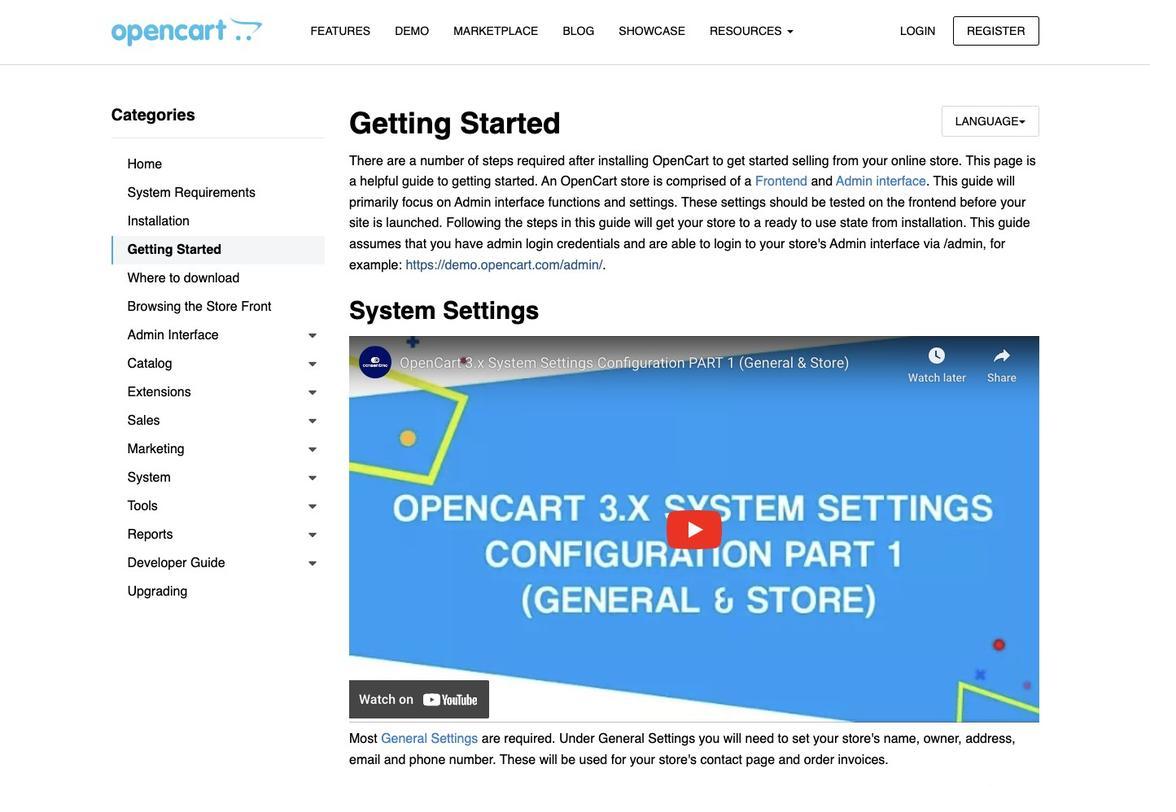 Task type: locate. For each thing, give the bounding box(es) containing it.
to
[[713, 154, 724, 168], [438, 174, 449, 189], [740, 216, 750, 231], [801, 216, 812, 231], [700, 237, 711, 252], [745, 237, 756, 252], [169, 271, 180, 286], [778, 732, 789, 747]]

0 horizontal spatial started
[[177, 243, 222, 257]]

from right state
[[872, 216, 898, 231]]

installation.
[[902, 216, 967, 231]]

get inside . this guide will primarily focus on admin interface functions and settings. these settings should be tested on the frontend before your site is launched. following the steps in this guide will get your store to a ready to use state from installation. this guide assumes that you have admin login credentials and are able to login to your store's admin interface via
[[656, 216, 674, 231]]

of
[[468, 154, 479, 168], [730, 174, 741, 189]]

features link
[[298, 17, 383, 46]]

page down need
[[746, 753, 775, 768]]

are required. under general settings you will need to set your store's name, owner, address, email and phone number. these will be used for your store's contact page and order invoices.
[[349, 732, 1016, 768]]

sales link
[[111, 407, 325, 436]]

0 horizontal spatial opencart
[[561, 174, 617, 189]]

0 vertical spatial getting started
[[349, 107, 561, 140]]

0 vertical spatial .
[[926, 174, 930, 189]]

0 horizontal spatial getting
[[127, 243, 173, 257]]

page down language popup button
[[994, 154, 1023, 168]]

marketing link
[[111, 436, 325, 464]]

1 horizontal spatial opencart
[[653, 154, 709, 168]]

0 vertical spatial get
[[727, 154, 745, 168]]

tools link
[[111, 493, 325, 521]]

1 vertical spatial started
[[177, 243, 222, 257]]

steps up started.
[[483, 154, 514, 168]]

system down the example:
[[349, 297, 436, 325]]

are up number. on the bottom left of the page
[[482, 732, 501, 747]]

be up use
[[812, 195, 826, 210]]

0 vertical spatial you
[[430, 237, 451, 252]]

1 horizontal spatial store
[[707, 216, 736, 231]]

. down credentials
[[603, 258, 606, 272]]

your up admin interface link
[[863, 154, 888, 168]]

0 horizontal spatial on
[[437, 195, 451, 210]]

0 horizontal spatial the
[[185, 300, 203, 314]]

browsing the store front link
[[111, 293, 325, 322]]

0 vertical spatial store's
[[789, 237, 827, 252]]

0 vertical spatial the
[[887, 195, 905, 210]]

developer guide link
[[111, 550, 325, 578]]

started up required on the left top
[[460, 107, 561, 140]]

1 horizontal spatial you
[[699, 732, 720, 747]]

your
[[863, 154, 888, 168], [1001, 195, 1026, 210], [678, 216, 703, 231], [760, 237, 785, 252], [813, 732, 839, 747], [630, 753, 655, 768]]

are inside there are a number of steps required after installing opencart to get started selling from your online store. this page is a helpful guide to getting started. an opencart store is comprised of a
[[387, 154, 406, 168]]

interface down online
[[876, 174, 926, 189]]

a up settings
[[745, 174, 752, 189]]

get inside there are a number of steps required after installing opencart to get started selling from your online store. this page is a helpful guide to getting started. an opencart store is comprised of a
[[727, 154, 745, 168]]

0 horizontal spatial is
[[373, 216, 383, 231]]

need
[[745, 732, 774, 747]]

frontend link
[[756, 174, 811, 189]]

interface down started.
[[495, 195, 545, 210]]

you right that
[[430, 237, 451, 252]]

from inside . this guide will primarily focus on admin interface functions and settings. these settings should be tested on the frontend before your site is launched. following the steps in this guide will get your store to a ready to use state from installation. this guide assumes that you have admin login credentials and are able to login to your store's admin interface via
[[872, 216, 898, 231]]

general up used
[[598, 732, 645, 747]]

2 login from the left
[[714, 237, 742, 252]]

on down admin interface link
[[869, 195, 883, 210]]

are left able on the right of page
[[649, 237, 668, 252]]

1 horizontal spatial .
[[926, 174, 930, 189]]

site
[[349, 216, 370, 231]]

1 horizontal spatial get
[[727, 154, 745, 168]]

0 vertical spatial for
[[990, 237, 1006, 252]]

categories
[[111, 106, 195, 125]]

used
[[579, 753, 608, 768]]

1 horizontal spatial getting started
[[349, 107, 561, 140]]

after
[[569, 154, 595, 168]]

is right site
[[373, 216, 383, 231]]

0 vertical spatial page
[[994, 154, 1023, 168]]

set
[[792, 732, 810, 747]]

a left number
[[409, 154, 417, 168]]

reports link
[[111, 521, 325, 550]]

should
[[770, 195, 808, 210]]

opencart down after
[[561, 174, 617, 189]]

0 horizontal spatial these
[[500, 753, 536, 768]]

1 vertical spatial getting
[[127, 243, 173, 257]]

settings.
[[629, 195, 678, 210]]

2 horizontal spatial is
[[1027, 154, 1036, 168]]

1 vertical spatial for
[[611, 753, 626, 768]]

settings down https://demo.opencart.com/admin/
[[443, 297, 539, 325]]

store's up invoices.
[[842, 732, 880, 747]]

1 horizontal spatial store's
[[789, 237, 827, 252]]

1 horizontal spatial login
[[714, 237, 742, 252]]

these down comprised
[[682, 195, 718, 210]]

and left settings.
[[604, 195, 626, 210]]

this
[[966, 154, 991, 168], [934, 174, 958, 189], [970, 216, 995, 231]]

getting started up 'where to download'
[[127, 243, 222, 257]]

1 vertical spatial you
[[699, 732, 720, 747]]

interface left via
[[870, 237, 920, 252]]

be down under
[[561, 753, 576, 768]]

1 vertical spatial these
[[500, 753, 536, 768]]

login
[[526, 237, 553, 252], [714, 237, 742, 252]]

developer
[[127, 556, 187, 571]]

0 vertical spatial is
[[1027, 154, 1036, 168]]

guide right this
[[599, 216, 631, 231]]

getting started up number
[[349, 107, 561, 140]]

these
[[682, 195, 718, 210], [500, 753, 536, 768]]

0 horizontal spatial store
[[621, 174, 650, 189]]

settings
[[443, 297, 539, 325], [431, 732, 478, 747], [648, 732, 695, 747]]

from
[[833, 154, 859, 168], [872, 216, 898, 231]]

1 vertical spatial system
[[349, 297, 436, 325]]

the left store
[[185, 300, 203, 314]]

settings up setting general tab image
[[648, 732, 695, 747]]

requirements
[[174, 186, 256, 200]]

0 horizontal spatial from
[[833, 154, 859, 168]]

steps inside there are a number of steps required after installing opencart to get started selling from your online store. this page is a helpful guide to getting started. an opencart store is comprised of a
[[483, 154, 514, 168]]

login
[[900, 24, 936, 37]]

selling
[[792, 154, 829, 168]]

system up tools
[[127, 471, 171, 485]]

store's up setting general tab image
[[659, 753, 697, 768]]

address,
[[966, 732, 1016, 747]]

this down store.
[[934, 174, 958, 189]]

getting started link
[[111, 236, 325, 265]]

0 vertical spatial be
[[812, 195, 826, 210]]

resources link
[[698, 17, 806, 46]]

guide up focus at the top of the page
[[402, 174, 434, 189]]

steps inside . this guide will primarily focus on admin interface functions and settings. these settings should be tested on the frontend before your site is launched. following the steps in this guide will get your store to a ready to use state from installation. this guide assumes that you have admin login credentials and are able to login to your store's admin interface via
[[527, 216, 558, 231]]

front
[[241, 300, 271, 314]]

frontend and admin interface
[[756, 174, 926, 189]]

2 horizontal spatial the
[[887, 195, 905, 210]]

0 horizontal spatial getting started
[[127, 243, 222, 257]]

0 vertical spatial system
[[127, 186, 171, 200]]

a left ready on the top
[[754, 216, 761, 231]]

are
[[387, 154, 406, 168], [649, 237, 668, 252], [482, 732, 501, 747]]

1 horizontal spatial general
[[598, 732, 645, 747]]

0 horizontal spatial login
[[526, 237, 553, 252]]

2 vertical spatial store's
[[659, 753, 697, 768]]

0 horizontal spatial store's
[[659, 753, 697, 768]]

contact
[[701, 753, 743, 768]]

to inside the are required. under general settings you will need to set your store's name, owner, address, email and phone number. these will be used for your store's contact page and order invoices.
[[778, 732, 789, 747]]

this inside there are a number of steps required after installing opencart to get started selling from your online store. this page is a helpful guide to getting started. an opencart store is comprised of a
[[966, 154, 991, 168]]

your up order
[[813, 732, 839, 747]]

2 horizontal spatial are
[[649, 237, 668, 252]]

your right used
[[630, 753, 655, 768]]

and down settings.
[[624, 237, 645, 252]]

1 vertical spatial be
[[561, 753, 576, 768]]

1 horizontal spatial started
[[460, 107, 561, 140]]

getting started inside "link"
[[127, 243, 222, 257]]

for
[[990, 237, 1006, 252], [611, 753, 626, 768]]

2 vertical spatial this
[[970, 216, 995, 231]]

0 horizontal spatial for
[[611, 753, 626, 768]]

able
[[672, 237, 696, 252]]

a
[[409, 154, 417, 168], [349, 174, 357, 189], [745, 174, 752, 189], [754, 216, 761, 231]]

page
[[994, 154, 1023, 168], [746, 753, 775, 768]]

login right admin
[[526, 237, 553, 252]]

on right focus at the top of the page
[[437, 195, 451, 210]]

0 horizontal spatial are
[[387, 154, 406, 168]]

1 vertical spatial .
[[603, 258, 606, 272]]

0 vertical spatial of
[[468, 154, 479, 168]]

1 vertical spatial are
[[649, 237, 668, 252]]

0 horizontal spatial page
[[746, 753, 775, 768]]

1 horizontal spatial on
[[869, 195, 883, 210]]

language button
[[942, 106, 1039, 137]]

setting general tab image
[[349, 782, 1039, 786]]

of up settings
[[730, 174, 741, 189]]

1 horizontal spatial getting
[[349, 107, 452, 140]]

1 vertical spatial from
[[872, 216, 898, 231]]

system for system
[[127, 471, 171, 485]]

1 vertical spatial getting started
[[127, 243, 222, 257]]

system requirements link
[[111, 179, 325, 208]]

1 vertical spatial is
[[653, 174, 663, 189]]

started up download
[[177, 243, 222, 257]]

opencart - open source shopping cart solution image
[[111, 17, 262, 46]]

2 vertical spatial interface
[[870, 237, 920, 252]]

1 vertical spatial get
[[656, 216, 674, 231]]

primarily
[[349, 195, 398, 210]]

0 horizontal spatial get
[[656, 216, 674, 231]]

admin up following
[[455, 195, 491, 210]]

0 vertical spatial store
[[621, 174, 650, 189]]

developer guide
[[127, 556, 225, 571]]

general
[[381, 732, 427, 747], [598, 732, 645, 747]]

store
[[621, 174, 650, 189], [707, 216, 736, 231]]

your inside there are a number of steps required after installing opencart to get started selling from your online store. this page is a helpful guide to getting started. an opencart store is comprised of a
[[863, 154, 888, 168]]

1 vertical spatial the
[[505, 216, 523, 231]]

2 vertical spatial are
[[482, 732, 501, 747]]

these down the required.
[[500, 753, 536, 768]]

launched.
[[386, 216, 443, 231]]

store
[[206, 300, 237, 314]]

will down settings.
[[635, 216, 653, 231]]

are inside the are required. under general settings you will need to set your store's name, owner, address, email and phone number. these will be used for your store's contact page and order invoices.
[[482, 732, 501, 747]]

1 horizontal spatial steps
[[527, 216, 558, 231]]

a inside . this guide will primarily focus on admin interface functions and settings. these settings should be tested on the frontend before your site is launched. following the steps in this guide will get your store to a ready to use state from installation. this guide assumes that you have admin login credentials and are able to login to your store's admin interface via
[[754, 216, 761, 231]]

1 horizontal spatial from
[[872, 216, 898, 231]]

2 vertical spatial the
[[185, 300, 203, 314]]

for inside the are required. under general settings you will need to set your store's name, owner, address, email and phone number. these will be used for your store's contact page and order invoices.
[[611, 753, 626, 768]]

1 vertical spatial opencart
[[561, 174, 617, 189]]

getting up there
[[349, 107, 452, 140]]

1 horizontal spatial of
[[730, 174, 741, 189]]

opencart
[[653, 154, 709, 168], [561, 174, 617, 189]]

home link
[[111, 151, 325, 179]]

0 vertical spatial this
[[966, 154, 991, 168]]

store inside there are a number of steps required after installing opencart to get started selling from your online store. this page is a helpful guide to getting started. an opencart store is comprised of a
[[621, 174, 650, 189]]

general up phone
[[381, 732, 427, 747]]

is inside . this guide will primarily focus on admin interface functions and settings. these settings should be tested on the frontend before your site is launched. following the steps in this guide will get your store to a ready to use state from installation. this guide assumes that you have admin login credentials and are able to login to your store's admin interface via
[[373, 216, 383, 231]]

store down settings
[[707, 216, 736, 231]]

. up frontend
[[926, 174, 930, 189]]

for right the /admin,
[[990, 237, 1006, 252]]

1 horizontal spatial page
[[994, 154, 1023, 168]]

store.
[[930, 154, 963, 168]]

the up admin
[[505, 216, 523, 231]]

general inside the are required. under general settings you will need to set your store's name, owner, address, email and phone number. these will be used for your store's contact page and order invoices.
[[598, 732, 645, 747]]

system down home
[[127, 186, 171, 200]]

owner,
[[924, 732, 962, 747]]

system
[[127, 186, 171, 200], [349, 297, 436, 325], [127, 471, 171, 485]]

getting up where
[[127, 243, 173, 257]]

1 horizontal spatial these
[[682, 195, 718, 210]]

1 vertical spatial page
[[746, 753, 775, 768]]

1 vertical spatial store's
[[842, 732, 880, 747]]

0 vertical spatial interface
[[876, 174, 926, 189]]

for right used
[[611, 753, 626, 768]]

interface
[[876, 174, 926, 189], [495, 195, 545, 210], [870, 237, 920, 252]]

admin up tested
[[836, 174, 873, 189]]

admin down state
[[830, 237, 867, 252]]

opencart up comprised
[[653, 154, 709, 168]]

browsing
[[127, 300, 181, 314]]

are inside . this guide will primarily focus on admin interface functions and settings. these settings should be tested on the frontend before your site is launched. following the steps in this guide will get your store to a ready to use state from installation. this guide assumes that you have admin login credentials and are able to login to your store's admin interface via
[[649, 237, 668, 252]]

0 vertical spatial these
[[682, 195, 718, 210]]

store's down use
[[789, 237, 827, 252]]

page inside the are required. under general settings you will need to set your store's name, owner, address, email and phone number. these will be used for your store's contact page and order invoices.
[[746, 753, 775, 768]]

your down ready on the top
[[760, 237, 785, 252]]

is up settings.
[[653, 174, 663, 189]]

/admin, for example:
[[349, 237, 1006, 272]]

https://demo.opencart.com/admin/
[[406, 258, 603, 272]]

that
[[405, 237, 427, 252]]

0 vertical spatial are
[[387, 154, 406, 168]]

guide up before
[[962, 174, 994, 189]]

get down settings.
[[656, 216, 674, 231]]

0 vertical spatial from
[[833, 154, 859, 168]]

1 horizontal spatial are
[[482, 732, 501, 747]]

the down admin interface link
[[887, 195, 905, 210]]

1 vertical spatial steps
[[527, 216, 558, 231]]

0 horizontal spatial be
[[561, 753, 576, 768]]

admin up catalog
[[127, 328, 164, 343]]

will down the required.
[[540, 753, 558, 768]]

upgrading
[[127, 585, 188, 599]]

on
[[437, 195, 451, 210], [869, 195, 883, 210]]

following
[[446, 216, 501, 231]]

number.
[[449, 753, 496, 768]]

steps left in
[[527, 216, 558, 231]]

you
[[430, 237, 451, 252], [699, 732, 720, 747]]

getting inside getting started "link"
[[127, 243, 173, 257]]

this down before
[[970, 216, 995, 231]]

2 vertical spatial is
[[373, 216, 383, 231]]

0 vertical spatial steps
[[483, 154, 514, 168]]

system requirements
[[127, 186, 256, 200]]

you up contact
[[699, 732, 720, 747]]

and down the selling
[[811, 174, 833, 189]]

0 horizontal spatial you
[[430, 237, 451, 252]]

0 vertical spatial opencart
[[653, 154, 709, 168]]

2 vertical spatial system
[[127, 471, 171, 485]]

steps
[[483, 154, 514, 168], [527, 216, 558, 231]]

this right store.
[[966, 154, 991, 168]]

is down language popup button
[[1027, 154, 1036, 168]]

are up helpful
[[387, 154, 406, 168]]

1 login from the left
[[526, 237, 553, 252]]

get
[[727, 154, 745, 168], [656, 216, 674, 231]]

reports
[[127, 528, 173, 542]]

1 vertical spatial store
[[707, 216, 736, 231]]

admin interface link
[[111, 322, 325, 350]]

0 horizontal spatial steps
[[483, 154, 514, 168]]

0 horizontal spatial general
[[381, 732, 427, 747]]

from up frontend and admin interface
[[833, 154, 859, 168]]

get left started
[[727, 154, 745, 168]]

login right able on the right of page
[[714, 237, 742, 252]]

1 horizontal spatial for
[[990, 237, 1006, 252]]

1 horizontal spatial be
[[812, 195, 826, 210]]

focus
[[402, 195, 433, 210]]

of up getting
[[468, 154, 479, 168]]

store down installing
[[621, 174, 650, 189]]

functions
[[548, 195, 601, 210]]

2 general from the left
[[598, 732, 645, 747]]



Task type: vqa. For each thing, say whether or not it's contained in the screenshot.
up
no



Task type: describe. For each thing, give the bounding box(es) containing it.
an
[[542, 174, 557, 189]]

name,
[[884, 732, 920, 747]]

https://demo.opencart.com/admin/ .
[[406, 258, 606, 272]]

where to download
[[127, 271, 240, 286]]

admin interface
[[127, 328, 219, 343]]

catalog link
[[111, 350, 325, 379]]

you inside . this guide will primarily focus on admin interface functions and settings. these settings should be tested on the frontend before your site is launched. following the steps in this guide will get your store to a ready to use state from installation. this guide assumes that you have admin login credentials and are able to login to your store's admin interface via
[[430, 237, 451, 252]]

frontend
[[756, 174, 808, 189]]

comprised
[[666, 174, 727, 189]]

demo
[[395, 24, 429, 37]]

resources
[[710, 24, 785, 37]]

catalog
[[127, 357, 172, 371]]

guide inside there are a number of steps required after installing opencart to get started selling from your online store. this page is a helpful guide to getting started. an opencart store is comprised of a
[[402, 174, 434, 189]]

will down language popup button
[[997, 174, 1015, 189]]

blog link
[[551, 17, 607, 46]]

0 horizontal spatial .
[[603, 258, 606, 272]]

https://demo.opencart.com/admin/ link
[[406, 258, 603, 272]]

use
[[816, 216, 837, 231]]

ready
[[765, 216, 797, 231]]

started.
[[495, 174, 538, 189]]

1 horizontal spatial is
[[653, 174, 663, 189]]

settings
[[721, 195, 766, 210]]

state
[[840, 216, 868, 231]]

under
[[559, 732, 595, 747]]

number
[[420, 154, 464, 168]]

getting
[[452, 174, 491, 189]]

marketplace
[[454, 24, 538, 37]]

a down there
[[349, 174, 357, 189]]

page inside there are a number of steps required after installing opencart to get started selling from your online store. this page is a helpful guide to getting started. an opencart store is comprised of a
[[994, 154, 1023, 168]]

from inside there are a number of steps required after installing opencart to get started selling from your online store. this page is a helpful guide to getting started. an opencart store is comprised of a
[[833, 154, 859, 168]]

0 horizontal spatial of
[[468, 154, 479, 168]]

and down set
[[779, 753, 801, 768]]

be inside . this guide will primarily focus on admin interface functions and settings. these settings should be tested on the frontend before your site is launched. following the steps in this guide will get your store to a ready to use state from installation. this guide assumes that you have admin login credentials and are able to login to your store's admin interface via
[[812, 195, 826, 210]]

admin interface link
[[836, 174, 926, 189]]

required
[[517, 154, 565, 168]]

download
[[184, 271, 240, 286]]

2 on from the left
[[869, 195, 883, 210]]

before
[[960, 195, 997, 210]]

marketing
[[127, 442, 185, 457]]

will up contact
[[724, 732, 742, 747]]

system for system requirements
[[127, 186, 171, 200]]

login link
[[887, 16, 950, 46]]

in
[[561, 216, 572, 231]]

email
[[349, 753, 380, 768]]

online
[[892, 154, 926, 168]]

tools
[[127, 499, 158, 514]]

be inside the are required. under general settings you will need to set your store's name, owner, address, email and phone number. these will be used for your store's contact page and order invoices.
[[561, 753, 576, 768]]

system settings
[[349, 297, 539, 325]]

register
[[967, 24, 1025, 37]]

tested
[[830, 195, 865, 210]]

guide right installation.
[[999, 216, 1030, 231]]

showcase
[[619, 24, 686, 37]]

these inside the are required. under general settings you will need to set your store's name, owner, address, email and phone number. these will be used for your store's contact page and order invoices.
[[500, 753, 536, 768]]

0 vertical spatial started
[[460, 107, 561, 140]]

example:
[[349, 258, 402, 272]]

system link
[[111, 464, 325, 493]]

phone
[[409, 753, 446, 768]]

store's inside . this guide will primarily focus on admin interface functions and settings. these settings should be tested on the frontend before your site is launched. following the steps in this guide will get your store to a ready to use state from installation. this guide assumes that you have admin login credentials and are able to login to your store's admin interface via
[[789, 237, 827, 252]]

your right before
[[1001, 195, 1026, 210]]

. inside . this guide will primarily focus on admin interface functions and settings. these settings should be tested on the frontend before your site is launched. following the steps in this guide will get your store to a ready to use state from installation. this guide assumes that you have admin login credentials and are able to login to your store's admin interface via
[[926, 174, 930, 189]]

language
[[956, 115, 1019, 128]]

home
[[127, 157, 162, 172]]

showcase link
[[607, 17, 698, 46]]

frontend
[[909, 195, 957, 210]]

helpful
[[360, 174, 399, 189]]

settings inside the are required. under general settings you will need to set your store's name, owner, address, email and phone number. these will be used for your store's contact page and order invoices.
[[648, 732, 695, 747]]

most
[[349, 732, 378, 747]]

settings up number. on the bottom left of the page
[[431, 732, 478, 747]]

store inside . this guide will primarily focus on admin interface functions and settings. these settings should be tested on the frontend before your site is launched. following the steps in this guide will get your store to a ready to use state from installation. this guide assumes that you have admin login credentials and are able to login to your store's admin interface via
[[707, 216, 736, 231]]

and down most general settings
[[384, 753, 406, 768]]

1 on from the left
[[437, 195, 451, 210]]

/admin,
[[944, 237, 987, 252]]

you inside the are required. under general settings you will need to set your store's name, owner, address, email and phone number. these will be used for your store's contact page and order invoices.
[[699, 732, 720, 747]]

order
[[804, 753, 835, 768]]

started inside "link"
[[177, 243, 222, 257]]

1 vertical spatial this
[[934, 174, 958, 189]]

blog
[[563, 24, 595, 37]]

your up able on the right of page
[[678, 216, 703, 231]]

extensions
[[127, 385, 191, 400]]

0 vertical spatial getting
[[349, 107, 452, 140]]

register link
[[953, 16, 1039, 46]]

general settings link
[[381, 732, 478, 747]]

1 horizontal spatial the
[[505, 216, 523, 231]]

most general settings
[[349, 732, 478, 747]]

1 vertical spatial of
[[730, 174, 741, 189]]

where to download link
[[111, 265, 325, 293]]

2 horizontal spatial store's
[[842, 732, 880, 747]]

invoices.
[[838, 753, 889, 768]]

these inside . this guide will primarily focus on admin interface functions and settings. these settings should be tested on the frontend before your site is launched. following the steps in this guide will get your store to a ready to use state from installation. this guide assumes that you have admin login credentials and are able to login to your store's admin interface via
[[682, 195, 718, 210]]

interface
[[168, 328, 219, 343]]

extensions link
[[111, 379, 325, 407]]

guide
[[190, 556, 225, 571]]

1 vertical spatial interface
[[495, 195, 545, 210]]

installing
[[598, 154, 649, 168]]

there are a number of steps required after installing opencart to get started selling from your online store. this page is a helpful guide to getting started. an opencart store is comprised of a
[[349, 154, 1036, 189]]

for inside /admin, for example:
[[990, 237, 1006, 252]]

have
[[455, 237, 483, 252]]

upgrading link
[[111, 578, 325, 607]]

installation
[[127, 214, 190, 229]]

installation link
[[111, 208, 325, 236]]

system for system settings
[[349, 297, 436, 325]]

via
[[924, 237, 940, 252]]

credentials
[[557, 237, 620, 252]]

1 general from the left
[[381, 732, 427, 747]]

where
[[127, 271, 166, 286]]

required.
[[504, 732, 556, 747]]



